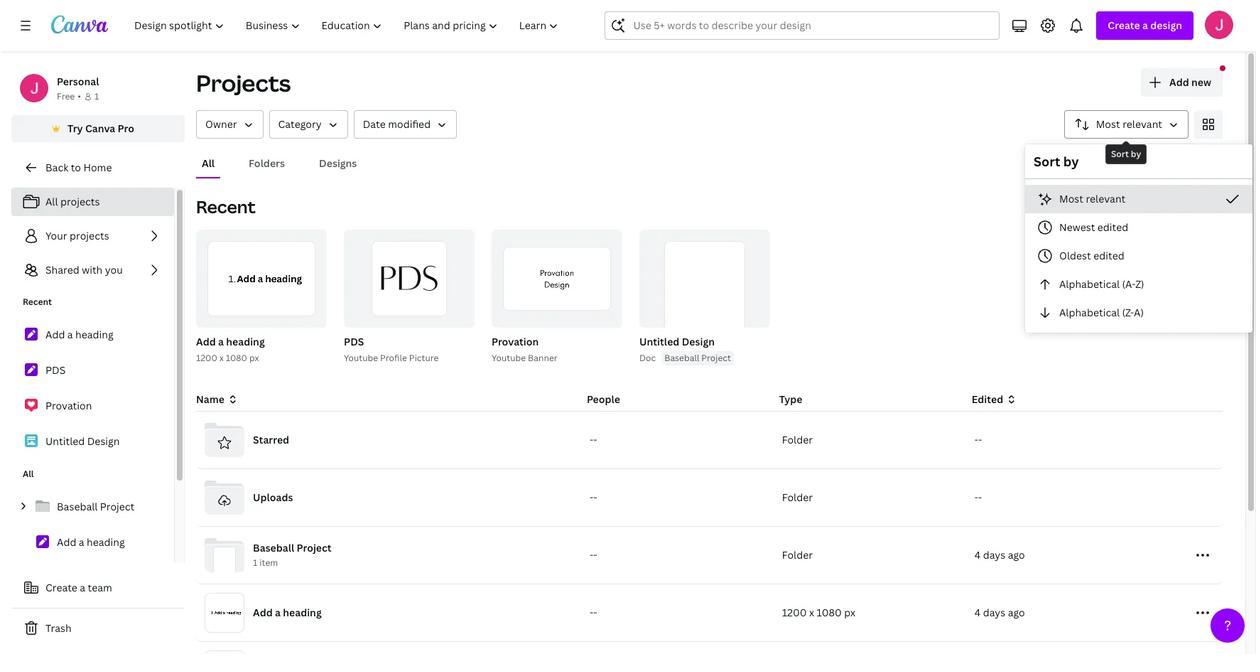 Task type: locate. For each thing, give the bounding box(es) containing it.
youtube inside pds youtube profile picture
[[344, 352, 378, 364]]

add new
[[1170, 75, 1212, 89]]

ago
[[1008, 548, 1026, 562], [1008, 606, 1026, 619]]

1 horizontal spatial project
[[297, 541, 332, 555]]

1 vertical spatial project
[[100, 500, 135, 513]]

baseball down untitled design button
[[665, 352, 700, 364]]

relevant inside 'button'
[[1123, 117, 1163, 131]]

a left team
[[80, 581, 85, 594]]

0 vertical spatial most relevant
[[1097, 117, 1163, 131]]

Search search field
[[634, 12, 972, 39]]

0 vertical spatial most
[[1097, 117, 1121, 131]]

relevant down add new dropdown button
[[1123, 117, 1163, 131]]

projects down back to home
[[60, 195, 100, 208]]

list
[[11, 188, 174, 284], [11, 320, 174, 456], [11, 492, 174, 654]]

2 vertical spatial baseball
[[253, 541, 294, 555]]

project
[[702, 352, 731, 364], [100, 500, 135, 513], [297, 541, 332, 555]]

1 vertical spatial pds
[[45, 363, 66, 377]]

untitled design down provation link
[[45, 434, 120, 448]]

1 horizontal spatial design
[[682, 335, 715, 348]]

0 vertical spatial pds
[[344, 335, 364, 348]]

create for create a design
[[1109, 18, 1141, 32]]

create for create a team
[[45, 581, 77, 594]]

shared
[[45, 263, 79, 277]]

recent down shared on the left top of page
[[23, 296, 52, 308]]

1 left item
[[253, 557, 258, 569]]

most
[[1097, 117, 1121, 131], [1060, 192, 1084, 205]]

oldest edited option
[[1026, 242, 1253, 270]]

most relevant option
[[1026, 185, 1253, 213]]

add a heading down baseball project link on the left of the page
[[57, 535, 125, 549]]

1 folder from the top
[[783, 433, 813, 446]]

untitled inside button
[[640, 335, 680, 348]]

1 vertical spatial add a heading
[[57, 535, 125, 549]]

1 vertical spatial 4
[[975, 606, 981, 619]]

a inside create a team button
[[80, 581, 85, 594]]

0 vertical spatial x
[[219, 352, 224, 364]]

recent
[[196, 195, 256, 218], [23, 296, 52, 308]]

most inside 'button'
[[1097, 117, 1121, 131]]

0 vertical spatial projects
[[60, 195, 100, 208]]

project inside baseball project 1 item
[[297, 541, 332, 555]]

1 horizontal spatial sort by
[[1112, 148, 1142, 160]]

by up newest on the right of page
[[1064, 153, 1080, 170]]

1 horizontal spatial most
[[1097, 117, 1121, 131]]

1 vertical spatial most
[[1060, 192, 1084, 205]]

1 horizontal spatial sort
[[1112, 148, 1130, 160]]

1 vertical spatial list
[[11, 320, 174, 456]]

2 youtube from the left
[[492, 352, 526, 364]]

0 horizontal spatial most
[[1060, 192, 1084, 205]]

a up name button at bottom
[[218, 335, 224, 348]]

alphabetical inside option
[[1060, 306, 1120, 319]]

0 horizontal spatial baseball project
[[57, 500, 135, 513]]

untitled up doc
[[640, 335, 680, 348]]

sort
[[1112, 148, 1130, 160], [1034, 153, 1061, 170]]

2 4 from the top
[[975, 606, 981, 619]]

provation youtube banner
[[492, 335, 558, 364]]

0 horizontal spatial untitled
[[45, 434, 85, 448]]

baseball project down "untitled design" link
[[57, 500, 135, 513]]

0 vertical spatial untitled
[[640, 335, 680, 348]]

add a heading link up pds "link" at the left bottom of page
[[11, 320, 174, 350]]

untitled design
[[640, 335, 715, 348], [45, 434, 120, 448]]

0 vertical spatial folder
[[783, 433, 813, 446]]

designs
[[319, 156, 357, 170]]

2 days from the top
[[984, 606, 1006, 619]]

recent down all button
[[196, 195, 256, 218]]

1 4 from the top
[[975, 548, 981, 562]]

4 days ago
[[975, 548, 1026, 562], [975, 606, 1026, 619]]

1 horizontal spatial pds
[[344, 335, 364, 348]]

1 days from the top
[[984, 548, 1006, 562]]

pds youtube profile picture
[[344, 335, 439, 364]]

alphabetical (z-a) button
[[1026, 299, 1253, 327]]

0 horizontal spatial project
[[100, 500, 135, 513]]

most relevant up 'newest edited'
[[1060, 192, 1126, 205]]

baseball up item
[[253, 541, 294, 555]]

canva
[[85, 122, 115, 135]]

1 for 1 of 2
[[294, 311, 298, 321]]

a
[[1143, 18, 1149, 32], [67, 328, 73, 341], [218, 335, 224, 348], [79, 535, 84, 549], [80, 581, 85, 594], [275, 606, 281, 619]]

untitled down provation link
[[45, 434, 85, 448]]

provation up banner
[[492, 335, 539, 348]]

a left 'design'
[[1143, 18, 1149, 32]]

add left new
[[1170, 75, 1190, 89]]

0 horizontal spatial 1200
[[196, 352, 217, 364]]

a inside create a design dropdown button
[[1143, 18, 1149, 32]]

a up pds "link" at the left bottom of page
[[67, 328, 73, 341]]

1 ago from the top
[[1008, 548, 1026, 562]]

0 vertical spatial recent
[[196, 195, 256, 218]]

back to home
[[45, 161, 112, 174]]

baseball project 1 item
[[253, 541, 332, 569]]

0 vertical spatial days
[[984, 548, 1006, 562]]

0 vertical spatial relevant
[[1123, 117, 1163, 131]]

all projects
[[45, 195, 100, 208]]

most relevant inside most relevant 'button'
[[1097, 117, 1163, 131]]

0 horizontal spatial design
[[87, 434, 120, 448]]

all inside button
[[202, 156, 215, 170]]

edited up alphabetical (a-z)
[[1094, 249, 1125, 262]]

folder
[[783, 433, 813, 446], [783, 491, 813, 504], [783, 548, 813, 562]]

0 vertical spatial baseball project
[[665, 352, 731, 364]]

0 vertical spatial list
[[11, 188, 174, 284]]

2 4 days ago from the top
[[975, 606, 1026, 619]]

try canva pro
[[68, 122, 134, 135]]

0 horizontal spatial untitled design
[[45, 434, 120, 448]]

provation down pds "link" at the left bottom of page
[[45, 399, 92, 412]]

design down provation link
[[87, 434, 120, 448]]

add up name at the left
[[196, 335, 216, 348]]

1 vertical spatial baseball project
[[57, 500, 135, 513]]

design
[[682, 335, 715, 348], [87, 434, 120, 448]]

relevant up 'newest edited'
[[1087, 192, 1126, 205]]

home
[[83, 161, 112, 174]]

add
[[1170, 75, 1190, 89], [45, 328, 65, 341], [196, 335, 216, 348], [57, 535, 76, 549], [253, 606, 273, 619]]

list containing all projects
[[11, 188, 174, 284]]

untitled design up baseball project button
[[640, 335, 715, 348]]

shared with you
[[45, 263, 123, 277]]

1 horizontal spatial create
[[1109, 18, 1141, 32]]

baseball project
[[665, 352, 731, 364], [57, 500, 135, 513]]

0 vertical spatial provation
[[492, 335, 539, 348]]

0 horizontal spatial pds
[[45, 363, 66, 377]]

1 vertical spatial edited
[[1094, 249, 1125, 262]]

1 vertical spatial untitled design
[[45, 434, 120, 448]]

youtube down provation button
[[492, 352, 526, 364]]

2 horizontal spatial baseball
[[665, 352, 700, 364]]

1080 inside the add a heading 1200 x 1080 px
[[226, 352, 247, 364]]

2 folder from the top
[[783, 491, 813, 504]]

0 horizontal spatial provation
[[45, 399, 92, 412]]

alphabetical for alphabetical (z-a)
[[1060, 306, 1120, 319]]

1 list from the top
[[11, 188, 174, 284]]

3 list from the top
[[11, 492, 174, 654]]

0 vertical spatial 4 days ago
[[975, 548, 1026, 562]]

1 vertical spatial recent
[[23, 296, 52, 308]]

untitled design link
[[11, 427, 174, 456]]

all button
[[196, 150, 220, 177]]

team
[[88, 581, 112, 594]]

trash
[[45, 621, 72, 635]]

1 vertical spatial px
[[845, 606, 856, 619]]

1 horizontal spatial untitled
[[640, 335, 680, 348]]

picture
[[409, 352, 439, 364]]

1 youtube from the left
[[344, 352, 378, 364]]

1 horizontal spatial all
[[45, 195, 58, 208]]

by down most relevant 'button' in the right of the page
[[1132, 148, 1142, 160]]

baseball project inside button
[[665, 352, 731, 364]]

baseball inside list
[[57, 500, 98, 513]]

1 vertical spatial x
[[810, 606, 815, 619]]

0 vertical spatial 1080
[[226, 352, 247, 364]]

1 4 days ago from the top
[[975, 548, 1026, 562]]

1 vertical spatial projects
[[70, 229, 109, 242]]

0 horizontal spatial create
[[45, 581, 77, 594]]

add a heading up pds "link" at the left bottom of page
[[45, 328, 114, 341]]

2 vertical spatial list
[[11, 492, 174, 654]]

edited
[[1098, 220, 1129, 234], [1094, 249, 1125, 262]]

•
[[78, 90, 81, 102]]

1 vertical spatial most relevant
[[1060, 192, 1126, 205]]

days
[[984, 548, 1006, 562], [984, 606, 1006, 619]]

1 horizontal spatial 1
[[253, 557, 258, 569]]

baseball down "untitled design" link
[[57, 500, 98, 513]]

modified
[[388, 117, 431, 131]]

baseball project button
[[662, 351, 734, 365]]

1 vertical spatial create
[[45, 581, 77, 594]]

alphabetical down oldest edited
[[1060, 277, 1120, 291]]

add a heading
[[45, 328, 114, 341], [57, 535, 125, 549], [253, 606, 322, 619]]

designs button
[[314, 150, 363, 177]]

1
[[94, 90, 99, 102], [294, 311, 298, 321], [253, 557, 258, 569]]

heading
[[75, 328, 114, 341], [226, 335, 265, 348], [87, 535, 125, 549], [283, 606, 322, 619]]

by
[[1132, 148, 1142, 160], [1064, 153, 1080, 170]]

1 for 1
[[94, 90, 99, 102]]

1 vertical spatial untitled
[[45, 434, 85, 448]]

1 vertical spatial 1080
[[817, 606, 842, 619]]

sort by
[[1112, 148, 1142, 160], [1034, 153, 1080, 170]]

px
[[249, 352, 259, 364], [845, 606, 856, 619]]

days for 1200 x 1080 px
[[984, 606, 1006, 619]]

1 vertical spatial folder
[[783, 491, 813, 504]]

0 vertical spatial 1200
[[196, 352, 217, 364]]

1 left the of
[[294, 311, 298, 321]]

add a heading down item
[[253, 606, 322, 619]]

add inside add new dropdown button
[[1170, 75, 1190, 89]]

personal
[[57, 75, 99, 88]]

pds for pds youtube profile picture
[[344, 335, 364, 348]]

a)
[[1135, 306, 1144, 319]]

design up baseball project button
[[682, 335, 715, 348]]

edited up oldest edited
[[1098, 220, 1129, 234]]

provation
[[492, 335, 539, 348], [45, 399, 92, 412]]

1 vertical spatial alphabetical
[[1060, 306, 1120, 319]]

1 horizontal spatial youtube
[[492, 352, 526, 364]]

px inside the add a heading 1200 x 1080 px
[[249, 352, 259, 364]]

1 horizontal spatial baseball project
[[665, 352, 731, 364]]

2 vertical spatial project
[[297, 541, 332, 555]]

1 horizontal spatial baseball
[[253, 541, 294, 555]]

pds
[[344, 335, 364, 348], [45, 363, 66, 377]]

folder for starred
[[783, 433, 813, 446]]

0 horizontal spatial x
[[219, 352, 224, 364]]

alphabetical inside 'option'
[[1060, 277, 1120, 291]]

provation inside provation youtube banner
[[492, 335, 539, 348]]

untitled design button
[[640, 333, 715, 351]]

back
[[45, 161, 68, 174]]

newest edited button
[[1026, 213, 1253, 242]]

youtube down pds button
[[344, 352, 378, 364]]

1200
[[196, 352, 217, 364], [783, 606, 807, 619]]

2 vertical spatial 1
[[253, 557, 258, 569]]

starred
[[253, 433, 289, 446]]

ago for 1200 x 1080 px
[[1008, 606, 1026, 619]]

1 vertical spatial add a heading link
[[11, 527, 174, 557]]

projects for all projects
[[60, 195, 100, 208]]

x
[[219, 352, 224, 364], [810, 606, 815, 619]]

edited for newest edited
[[1098, 220, 1129, 234]]

youtube inside provation youtube banner
[[492, 352, 526, 364]]

design inside untitled design button
[[682, 335, 715, 348]]

0 vertical spatial untitled design
[[640, 335, 715, 348]]

1 horizontal spatial px
[[845, 606, 856, 619]]

0 vertical spatial 1
[[94, 90, 99, 102]]

4 days ago for folder
[[975, 548, 1026, 562]]

Sort by button
[[1065, 110, 1189, 139]]

add a heading link
[[11, 320, 174, 350], [11, 527, 174, 557]]

0 vertical spatial edited
[[1098, 220, 1129, 234]]

create left 'design'
[[1109, 18, 1141, 32]]

1 vertical spatial 1200
[[783, 606, 807, 619]]

alphabetical (z-a)
[[1060, 306, 1144, 319]]

shared with you link
[[11, 256, 174, 284]]

type
[[780, 392, 803, 406]]

create a design button
[[1097, 11, 1194, 40]]

Owner button
[[196, 110, 263, 139]]

None search field
[[605, 11, 1000, 40]]

2 alphabetical from the top
[[1060, 306, 1120, 319]]

heading inside the add a heading 1200 x 1080 px
[[226, 335, 265, 348]]

your projects
[[45, 229, 109, 242]]

top level navigation element
[[125, 11, 571, 40]]

0 horizontal spatial 1080
[[226, 352, 247, 364]]

relevant inside button
[[1087, 192, 1126, 205]]

alphabetical
[[1060, 277, 1120, 291], [1060, 306, 1120, 319]]

with
[[82, 263, 103, 277]]

0 horizontal spatial baseball
[[57, 500, 98, 513]]

pds inside "link"
[[45, 363, 66, 377]]

create left team
[[45, 581, 77, 594]]

add a heading link down baseball project link on the left of the page
[[11, 527, 174, 557]]

1080
[[226, 352, 247, 364], [817, 606, 842, 619]]

most relevant down add new dropdown button
[[1097, 117, 1163, 131]]

1 vertical spatial 4 days ago
[[975, 606, 1026, 619]]

0 vertical spatial all
[[202, 156, 215, 170]]

0 vertical spatial 4
[[975, 548, 981, 562]]

alphabetical down alphabetical (a-z)
[[1060, 306, 1120, 319]]

provation inside provation link
[[45, 399, 92, 412]]

2 ago from the top
[[1008, 606, 1026, 619]]

0 vertical spatial project
[[702, 352, 731, 364]]

you
[[105, 263, 123, 277]]

youtube for pds
[[344, 352, 378, 364]]

1 horizontal spatial x
[[810, 606, 815, 619]]

sort by up newest on the right of page
[[1034, 153, 1080, 170]]

all inside list
[[45, 195, 58, 208]]

0 horizontal spatial 1
[[94, 90, 99, 102]]

1 vertical spatial days
[[984, 606, 1006, 619]]

create inside create a team button
[[45, 581, 77, 594]]

create inside create a design dropdown button
[[1109, 18, 1141, 32]]

1 right •
[[94, 90, 99, 102]]

oldest edited button
[[1026, 242, 1253, 270]]

untitled
[[640, 335, 680, 348], [45, 434, 85, 448]]

0 vertical spatial design
[[682, 335, 715, 348]]

0 vertical spatial ago
[[1008, 548, 1026, 562]]

baseball project down untitled design button
[[665, 352, 731, 364]]

1 add a heading link from the top
[[11, 320, 174, 350]]

list containing add a heading
[[11, 320, 174, 456]]

youtube
[[344, 352, 378, 364], [492, 352, 526, 364]]

1 vertical spatial baseball
[[57, 500, 98, 513]]

2 vertical spatial all
[[23, 468, 34, 480]]

0 vertical spatial baseball
[[665, 352, 700, 364]]

people
[[587, 392, 621, 406]]

2 list from the top
[[11, 320, 174, 456]]

sort by down most relevant 'button' in the right of the page
[[1112, 148, 1142, 160]]

2 horizontal spatial 1
[[294, 311, 298, 321]]

heading up name button at bottom
[[226, 335, 265, 348]]

1200 x 1080 px
[[783, 606, 856, 619]]

1 alphabetical from the top
[[1060, 277, 1120, 291]]

projects right the your
[[70, 229, 109, 242]]

0 vertical spatial alphabetical
[[1060, 277, 1120, 291]]

1 vertical spatial 1
[[294, 311, 298, 321]]

item
[[260, 557, 278, 569]]

folders
[[249, 156, 285, 170]]

0 vertical spatial add a heading link
[[11, 320, 174, 350]]

0 horizontal spatial youtube
[[344, 352, 378, 364]]

0 vertical spatial create
[[1109, 18, 1141, 32]]

1 vertical spatial ago
[[1008, 606, 1026, 619]]

1 horizontal spatial recent
[[196, 195, 256, 218]]

pds inside pds youtube profile picture
[[344, 335, 364, 348]]



Task type: describe. For each thing, give the bounding box(es) containing it.
uploads
[[253, 491, 293, 504]]

(z-
[[1123, 306, 1135, 319]]

provation for provation youtube banner
[[492, 335, 539, 348]]

0 horizontal spatial sort by
[[1034, 153, 1080, 170]]

add up pds "link" at the left bottom of page
[[45, 328, 65, 341]]

date
[[363, 117, 386, 131]]

alphabetical (z-a) option
[[1026, 299, 1253, 327]]

name button
[[196, 392, 239, 407]]

2
[[313, 311, 317, 321]]

profile
[[380, 352, 407, 364]]

trash link
[[11, 614, 185, 643]]

add a heading 1200 x 1080 px
[[196, 335, 265, 364]]

0 horizontal spatial all
[[23, 468, 34, 480]]

ago for folder
[[1008, 548, 1026, 562]]

baseball inside baseball project 1 item
[[253, 541, 294, 555]]

free •
[[57, 90, 81, 102]]

x inside the add a heading 1200 x 1080 px
[[219, 352, 224, 364]]

heading down baseball project link on the left of the page
[[87, 535, 125, 549]]

design
[[1151, 18, 1183, 32]]

owner
[[205, 117, 237, 131]]

2 add a heading link from the top
[[11, 527, 174, 557]]

your projects link
[[11, 222, 174, 250]]

edited for oldest edited
[[1094, 249, 1125, 262]]

most inside button
[[1060, 192, 1084, 205]]

1 horizontal spatial by
[[1132, 148, 1142, 160]]

Date modified button
[[354, 110, 457, 139]]

james peterson image
[[1206, 11, 1234, 39]]

all projects link
[[11, 188, 174, 216]]

1 horizontal spatial untitled design
[[640, 335, 715, 348]]

folders button
[[243, 150, 291, 177]]

edited
[[972, 392, 1004, 406]]

a down baseball project link on the left of the page
[[79, 535, 84, 549]]

heading down baseball project 1 item in the left of the page
[[283, 606, 322, 619]]

all for all button
[[202, 156, 215, 170]]

add down item
[[253, 606, 273, 619]]

untitled design inside "untitled design" link
[[45, 434, 120, 448]]

to
[[71, 161, 81, 174]]

1 horizontal spatial 1080
[[817, 606, 842, 619]]

alphabetical for alphabetical (a-z)
[[1060, 277, 1120, 291]]

project inside baseball project button
[[702, 352, 731, 364]]

your
[[45, 229, 67, 242]]

0 vertical spatial add a heading
[[45, 328, 114, 341]]

create a design
[[1109, 18, 1183, 32]]

1 of 2
[[294, 311, 317, 321]]

alphabetical (a-z) option
[[1026, 270, 1253, 299]]

untitled inside list
[[45, 434, 85, 448]]

alphabetical (a-z) button
[[1026, 270, 1253, 299]]

banner
[[528, 352, 558, 364]]

oldest edited
[[1060, 249, 1125, 262]]

pds button
[[344, 333, 364, 351]]

0 horizontal spatial recent
[[23, 296, 52, 308]]

projects
[[196, 68, 291, 98]]

baseball project link
[[11, 492, 174, 522]]

back to home link
[[11, 154, 185, 182]]

of
[[300, 311, 311, 321]]

days for folder
[[984, 548, 1006, 562]]

most relevant inside most relevant button
[[1060, 192, 1126, 205]]

newest edited
[[1060, 220, 1129, 234]]

4 for 1200 x 1080 px
[[975, 606, 981, 619]]

newest edited option
[[1026, 213, 1253, 242]]

baseball project inside list
[[57, 500, 135, 513]]

create a team
[[45, 581, 112, 594]]

4 days ago for 1200 x 1080 px
[[975, 606, 1026, 619]]

4 for folder
[[975, 548, 981, 562]]

new
[[1192, 75, 1212, 89]]

oldest
[[1060, 249, 1092, 262]]

z)
[[1136, 277, 1145, 291]]

list containing baseball project
[[11, 492, 174, 654]]

add down baseball project link on the left of the page
[[57, 535, 76, 549]]

a down item
[[275, 606, 281, 619]]

youtube for provation
[[492, 352, 526, 364]]

most relevant button
[[1026, 185, 1253, 213]]

try
[[68, 122, 83, 135]]

free
[[57, 90, 75, 102]]

provation for provation
[[45, 399, 92, 412]]

1 horizontal spatial 1200
[[783, 606, 807, 619]]

folder for uploads
[[783, 491, 813, 504]]

baseball inside button
[[665, 352, 700, 364]]

create a team button
[[11, 574, 185, 602]]

add new button
[[1142, 68, 1223, 97]]

3 folder from the top
[[783, 548, 813, 562]]

1200 inside the add a heading 1200 x 1080 px
[[196, 352, 217, 364]]

provation link
[[11, 391, 174, 421]]

newest
[[1060, 220, 1096, 234]]

0 horizontal spatial by
[[1064, 153, 1080, 170]]

provation button
[[492, 333, 539, 351]]

date modified
[[363, 117, 431, 131]]

pds link
[[11, 355, 174, 385]]

edited button
[[972, 392, 1154, 407]]

pro
[[118, 122, 134, 135]]

design inside "untitled design" link
[[87, 434, 120, 448]]

name
[[196, 392, 225, 406]]

doc
[[640, 352, 656, 364]]

2 vertical spatial add a heading
[[253, 606, 322, 619]]

sort by list box
[[1026, 185, 1253, 327]]

category
[[278, 117, 322, 131]]

all for all projects
[[45, 195, 58, 208]]

1 inside baseball project 1 item
[[253, 557, 258, 569]]

projects for your projects
[[70, 229, 109, 242]]

try canva pro button
[[11, 115, 185, 142]]

add inside the add a heading 1200 x 1080 px
[[196, 335, 216, 348]]

heading up pds "link" at the left bottom of page
[[75, 328, 114, 341]]

add a heading button
[[196, 333, 265, 351]]

project inside baseball project link
[[100, 500, 135, 513]]

Category button
[[269, 110, 348, 139]]

(a-
[[1123, 277, 1136, 291]]

alphabetical (a-z)
[[1060, 277, 1145, 291]]

0 horizontal spatial sort
[[1034, 153, 1061, 170]]

pds for pds
[[45, 363, 66, 377]]

a inside the add a heading 1200 x 1080 px
[[218, 335, 224, 348]]



Task type: vqa. For each thing, say whether or not it's contained in the screenshot.
Grass green #7ed957 icon
no



